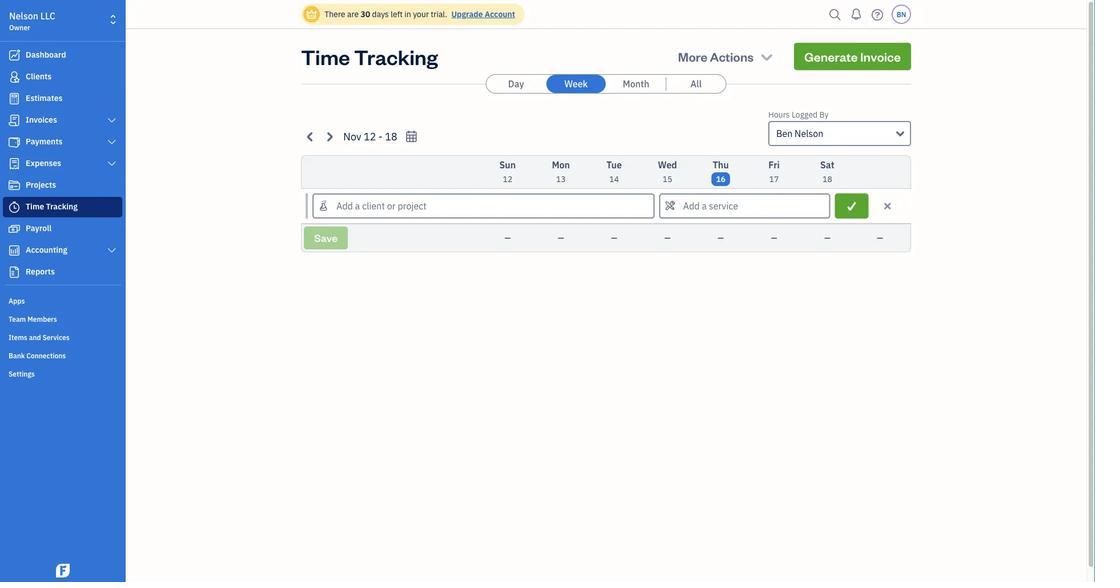 Task type: locate. For each thing, give the bounding box(es) containing it.
-
[[379, 130, 383, 143]]

in
[[405, 9, 411, 19]]

money image
[[7, 223, 21, 235]]

0 vertical spatial time
[[301, 43, 350, 70]]

chevron large down image inside accounting link
[[107, 246, 117, 255]]

accounting link
[[3, 241, 122, 261]]

bank connections
[[9, 351, 66, 361]]

left
[[391, 9, 403, 19]]

chevron large down image up payments link at top
[[107, 116, 117, 125]]

18 down sat
[[823, 174, 832, 185]]

1 horizontal spatial 12
[[503, 174, 513, 185]]

team members
[[9, 315, 57, 324]]

team
[[9, 315, 26, 324]]

owner
[[9, 23, 30, 32]]

tracking down left
[[354, 43, 438, 70]]

notifications image
[[847, 3, 866, 26]]

thu 16
[[713, 159, 729, 185]]

Add a client or project text field
[[314, 195, 654, 218]]

items and services
[[9, 333, 70, 342]]

hours logged by
[[768, 109, 829, 120]]

invoices link
[[3, 110, 122, 131]]

payments
[[26, 136, 63, 147]]

nelson inside dropdown button
[[795, 128, 824, 140]]

nelson up owner
[[9, 10, 38, 22]]

upgrade account link
[[449, 9, 515, 19]]

0 horizontal spatial 12
[[364, 130, 376, 143]]

1 vertical spatial chevron large down image
[[107, 159, 117, 169]]

0 vertical spatial nelson
[[9, 10, 38, 22]]

1 vertical spatial 12
[[503, 174, 513, 185]]

sat 18
[[820, 159, 835, 185]]

1 horizontal spatial time tracking
[[301, 43, 438, 70]]

upgrade
[[451, 9, 483, 19]]

chevron large down image up expenses link
[[107, 138, 117, 147]]

1 chevron large down image from the top
[[107, 116, 117, 125]]

there
[[325, 9, 345, 19]]

tracking down projects link on the left top of page
[[46, 201, 78, 212]]

payment image
[[7, 137, 21, 148]]

estimates
[[26, 93, 63, 103]]

1 horizontal spatial tracking
[[354, 43, 438, 70]]

1 horizontal spatial 18
[[823, 174, 832, 185]]

time right timer image in the top of the page
[[26, 201, 44, 212]]

0 horizontal spatial time
[[26, 201, 44, 212]]

1 vertical spatial chevron large down image
[[107, 246, 117, 255]]

30
[[361, 9, 370, 19]]

are
[[347, 9, 359, 19]]

nelson
[[9, 10, 38, 22], [795, 128, 824, 140]]

wed
[[658, 159, 677, 171]]

dashboard image
[[7, 50, 21, 61]]

expense image
[[7, 158, 21, 170]]

thu
[[713, 159, 729, 171]]

1 vertical spatial tracking
[[46, 201, 78, 212]]

invoice
[[860, 48, 901, 65]]

0 horizontal spatial tracking
[[46, 201, 78, 212]]

18
[[385, 130, 397, 143], [823, 174, 832, 185]]

time tracking down projects link on the left top of page
[[26, 201, 78, 212]]

your
[[413, 9, 429, 19]]

payments link
[[3, 132, 122, 153]]

12 for sun
[[503, 174, 513, 185]]

18 inside sat 18
[[823, 174, 832, 185]]

1 vertical spatial nelson
[[795, 128, 824, 140]]

more actions
[[678, 48, 754, 65]]

tracking
[[354, 43, 438, 70], [46, 201, 78, 212]]

0 vertical spatial 12
[[364, 130, 376, 143]]

time tracking inside "main" element
[[26, 201, 78, 212]]

more
[[678, 48, 708, 65]]

main element
[[0, 0, 154, 583]]

mon
[[552, 159, 570, 171]]

0 vertical spatial chevron large down image
[[107, 116, 117, 125]]

12 left - at the left top
[[364, 130, 376, 143]]

expenses link
[[3, 154, 122, 174]]

week link
[[546, 75, 606, 93]]

time
[[301, 43, 350, 70], [26, 201, 44, 212]]

connections
[[26, 351, 66, 361]]

0 vertical spatial chevron large down image
[[107, 138, 117, 147]]

chevron large down image
[[107, 138, 117, 147], [107, 246, 117, 255]]

nelson down logged
[[795, 128, 824, 140]]

chevron large down image
[[107, 116, 117, 125], [107, 159, 117, 169]]

chevron large down image down payroll 'link'
[[107, 246, 117, 255]]

1 horizontal spatial nelson
[[795, 128, 824, 140]]

1 vertical spatial 18
[[823, 174, 832, 185]]

day link
[[486, 75, 546, 93]]

0 horizontal spatial nelson
[[9, 10, 38, 22]]

0 horizontal spatial time tracking
[[26, 201, 78, 212]]

1 chevron large down image from the top
[[107, 138, 117, 147]]

nelson llc owner
[[9, 10, 55, 32]]

8 — from the left
[[877, 233, 883, 243]]

15
[[663, 174, 672, 185]]

3 — from the left
[[611, 233, 617, 243]]

chevron large down image for accounting
[[107, 246, 117, 255]]

chevron large down image up projects link on the left top of page
[[107, 159, 117, 169]]

freshbooks image
[[54, 564, 72, 578]]

12 inside sun 12
[[503, 174, 513, 185]]

2 chevron large down image from the top
[[107, 246, 117, 255]]

payroll link
[[3, 219, 122, 239]]

0 vertical spatial tracking
[[354, 43, 438, 70]]

12 down the sun in the left of the page
[[503, 174, 513, 185]]

12 for nov
[[364, 130, 376, 143]]

18 right - at the left top
[[385, 130, 397, 143]]

time down there
[[301, 43, 350, 70]]

1 vertical spatial time tracking
[[26, 201, 78, 212]]

estimate image
[[7, 93, 21, 105]]

logged
[[792, 109, 818, 120]]

trial.
[[431, 9, 447, 19]]

sun
[[500, 159, 516, 171]]

dashboard link
[[3, 45, 122, 66]]

1 vertical spatial time
[[26, 201, 44, 212]]

chevron large down image for payments
[[107, 138, 117, 147]]

time tracking down 30
[[301, 43, 438, 70]]

days
[[372, 9, 389, 19]]

time tracking
[[301, 43, 438, 70], [26, 201, 78, 212]]

6 — from the left
[[771, 233, 777, 243]]

ben nelson
[[776, 128, 824, 140]]

nov 12 - 18
[[343, 130, 397, 143]]

1 — from the left
[[505, 233, 511, 243]]

0 vertical spatial 18
[[385, 130, 397, 143]]

2 chevron large down image from the top
[[107, 159, 117, 169]]

hours
[[768, 109, 790, 120]]

—
[[505, 233, 511, 243], [558, 233, 564, 243], [611, 233, 617, 243], [664, 233, 671, 243], [718, 233, 724, 243], [771, 233, 777, 243], [824, 233, 831, 243], [877, 233, 883, 243]]

choose a date image
[[405, 130, 418, 143]]



Task type: describe. For each thing, give the bounding box(es) containing it.
sat
[[820, 159, 835, 171]]

invoices
[[26, 115, 57, 125]]

tue 14
[[607, 159, 622, 185]]

generate invoice
[[804, 48, 901, 65]]

16
[[716, 174, 726, 185]]

invoice image
[[7, 115, 21, 126]]

all link
[[666, 75, 726, 93]]

project image
[[7, 180, 21, 191]]

services
[[43, 333, 70, 342]]

chart image
[[7, 245, 21, 257]]

by
[[820, 109, 829, 120]]

timer image
[[7, 202, 21, 213]]

7 — from the left
[[824, 233, 831, 243]]

2 — from the left
[[558, 233, 564, 243]]

day
[[508, 78, 524, 90]]

report image
[[7, 267, 21, 278]]

5 — from the left
[[718, 233, 724, 243]]

generate invoice button
[[794, 43, 911, 70]]

time inside "main" element
[[26, 201, 44, 212]]

0 horizontal spatial 18
[[385, 130, 397, 143]]

4 — from the left
[[664, 233, 671, 243]]

previous week image
[[304, 130, 317, 143]]

ben nelson button
[[768, 121, 911, 146]]

go to help image
[[868, 6, 887, 23]]

items and services link
[[3, 329, 122, 346]]

14
[[610, 174, 619, 185]]

fri
[[769, 159, 780, 171]]

clients link
[[3, 67, 122, 87]]

all
[[691, 78, 702, 90]]

tracking inside "main" element
[[46, 201, 78, 212]]

dashboard
[[26, 49, 66, 60]]

mon 13
[[552, 159, 570, 185]]

settings link
[[3, 365, 122, 382]]

apps link
[[3, 292, 122, 309]]

13
[[556, 174, 566, 185]]

chevron large down image for invoices
[[107, 116, 117, 125]]

tue
[[607, 159, 622, 171]]

team members link
[[3, 310, 122, 327]]

next week image
[[323, 130, 336, 143]]

expenses
[[26, 158, 61, 169]]

bn
[[897, 10, 906, 19]]

projects
[[26, 180, 56, 190]]

sun 12
[[500, 159, 516, 185]]

bank connections link
[[3, 347, 122, 364]]

save row image
[[845, 200, 858, 212]]

actions
[[710, 48, 754, 65]]

estimates link
[[3, 89, 122, 109]]

there are 30 days left in your trial. upgrade account
[[325, 9, 515, 19]]

projects link
[[3, 175, 122, 196]]

reports
[[26, 267, 55, 277]]

client image
[[7, 71, 21, 83]]

17
[[769, 174, 779, 185]]

chevrondown image
[[759, 49, 775, 65]]

reports link
[[3, 262, 122, 283]]

more actions button
[[668, 43, 785, 70]]

crown image
[[306, 8, 318, 20]]

payroll
[[26, 223, 52, 234]]

accounting
[[26, 245, 67, 255]]

nelson inside nelson llc owner
[[9, 10, 38, 22]]

ben
[[776, 128, 793, 140]]

llc
[[40, 10, 55, 22]]

month
[[623, 78, 649, 90]]

bank
[[9, 351, 25, 361]]

items
[[9, 333, 27, 342]]

account
[[485, 9, 515, 19]]

cancel image
[[882, 199, 893, 213]]

settings
[[9, 370, 35, 379]]

month link
[[606, 75, 666, 93]]

chevron large down image for expenses
[[107, 159, 117, 169]]

clients
[[26, 71, 52, 82]]

fri 17
[[769, 159, 780, 185]]

week
[[564, 78, 588, 90]]

apps
[[9, 297, 25, 306]]

time tracking link
[[3, 197, 122, 218]]

Add a service text field
[[660, 195, 829, 218]]

0 vertical spatial time tracking
[[301, 43, 438, 70]]

nov
[[343, 130, 361, 143]]

bn button
[[892, 5, 911, 24]]

members
[[27, 315, 57, 324]]

wed 15
[[658, 159, 677, 185]]

generate
[[804, 48, 858, 65]]

search image
[[826, 6, 844, 23]]

and
[[29, 333, 41, 342]]

1 horizontal spatial time
[[301, 43, 350, 70]]



Task type: vqa. For each thing, say whether or not it's contained in the screenshot.


